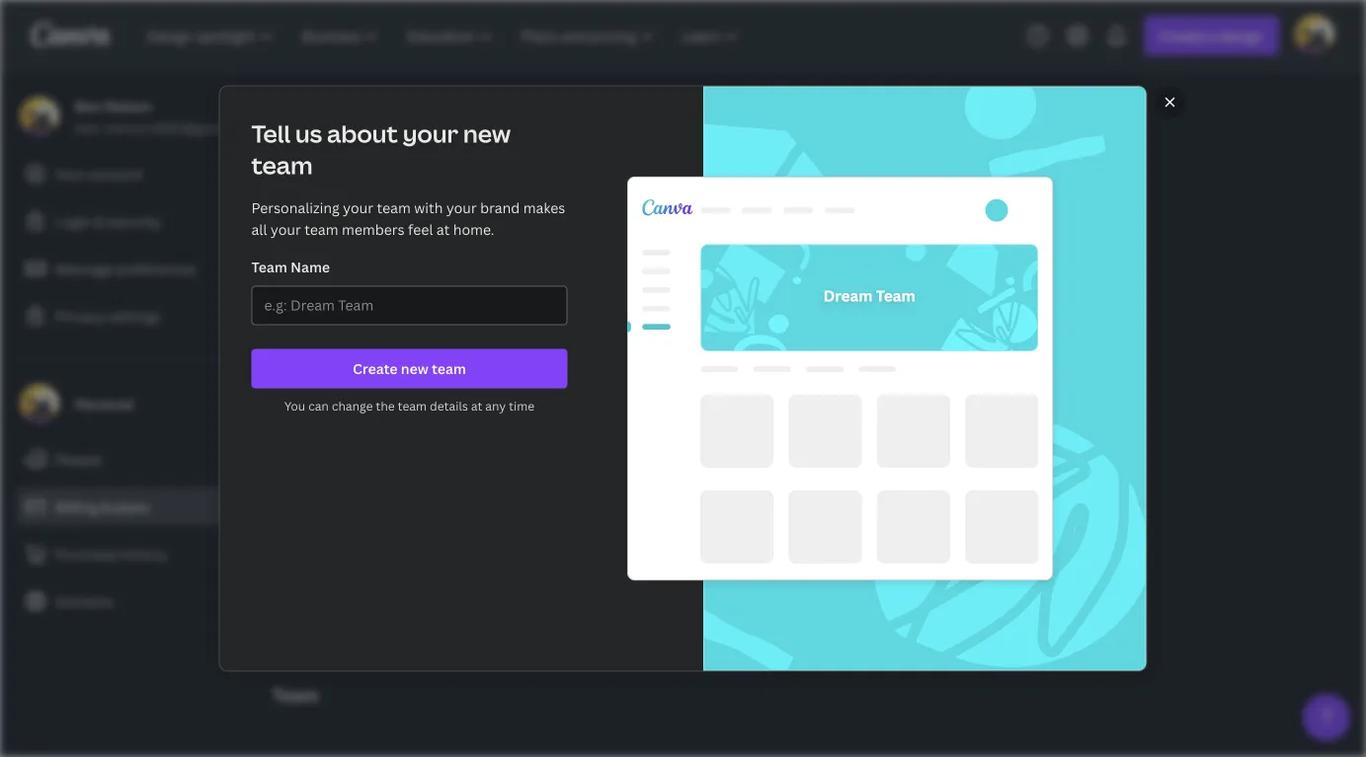 Task type: vqa. For each thing, say whether or not it's contained in the screenshot.
THURSDAY column header
no



Task type: locate. For each thing, give the bounding box(es) containing it.
your up home.
[[446, 199, 477, 217]]

and
[[662, 122, 687, 141]]

&
[[95, 212, 104, 231], [101, 498, 110, 516]]

team down shown.
[[432, 360, 466, 378]]

create
[[353, 360, 398, 378]]

privacy settings link
[[16, 296, 257, 336]]

name
[[291, 258, 330, 277]]

+
[[275, 222, 282, 241]]

home.
[[453, 220, 494, 239]]

at left "any"
[[471, 398, 483, 415]]

0 vertical spatial at
[[437, 220, 450, 239]]

all
[[251, 220, 267, 239]]

team down personalizing
[[305, 220, 338, 239]]

0 vertical spatial team
[[251, 258, 287, 277]]

shown.
[[437, 337, 484, 356]]

team inside tell us about your new team
[[251, 149, 313, 181]]

1 horizontal spatial new
[[401, 360, 429, 378]]

the
[[376, 398, 395, 415]]

your inside tell us about your new team
[[403, 118, 459, 150]]

message preferences link
[[16, 249, 257, 289]]

billing & plans link
[[16, 487, 257, 527]]

domains
[[55, 592, 114, 611]]

personal
[[75, 395, 134, 414]]

only
[[666, 316, 698, 334]]

billing down all
[[273, 144, 313, 163]]

0 horizontal spatial billing
[[273, 144, 313, 163]]

new
[[463, 118, 511, 150], [316, 222, 344, 241], [401, 360, 429, 378]]

billing
[[273, 144, 313, 163], [347, 222, 388, 241]]

1 vertical spatial billing
[[347, 222, 388, 241]]

team
[[251, 149, 313, 181], [377, 199, 411, 217], [305, 220, 338, 239], [432, 360, 466, 378], [398, 398, 427, 415]]

a
[[488, 316, 495, 334]]

your left be
[[403, 118, 459, 150]]

& right login
[[95, 212, 104, 231]]

your account link
[[16, 154, 257, 194]]

1 horizontal spatial billing
[[347, 222, 388, 241]]

0 vertical spatial &
[[95, 212, 104, 231]]

billing inside all billing-related emails will be sent to your email address and these billing contacts
[[273, 144, 313, 163]]

issuing country
[[273, 369, 361, 385]]

billing left contact at the top of the page
[[347, 222, 388, 241]]

with
[[414, 199, 443, 217]]

these
[[691, 122, 728, 141]]

create new team
[[353, 360, 466, 378]]

can
[[308, 398, 329, 415]]

personalizing your team with your brand makes all your team members feel at home.
[[251, 199, 565, 239]]

about
[[327, 118, 398, 150]]

at inside personalizing your team with your brand makes all your team members feel at home.
[[437, 220, 450, 239]]

1 vertical spatial team
[[273, 683, 319, 708]]

change
[[332, 398, 373, 415]]

0 vertical spatial billing
[[273, 144, 313, 163]]

0 horizontal spatial are
[[413, 337, 434, 356]]

new left to
[[463, 118, 511, 150]]

purchase history
[[55, 545, 167, 564]]

to
[[515, 122, 529, 141]]

your down personalizing
[[271, 220, 301, 239]]

personalizing
[[251, 199, 340, 217]]

at right "feel"
[[437, 220, 450, 239]]

time
[[509, 398, 535, 415]]

your inside all billing-related emails will be sent to your email address and these billing contacts
[[533, 122, 563, 141]]

0 horizontal spatial at
[[437, 220, 450, 239]]

create new team button
[[251, 349, 568, 389]]

at
[[437, 220, 450, 239], [471, 398, 483, 415]]

1 vertical spatial at
[[471, 398, 483, 415]]

nelson
[[105, 96, 152, 115]]

tax id enter this information if you are a tax-exempt organization. only supported countries are shown.
[[273, 282, 698, 356]]

account
[[89, 165, 143, 183]]

Enter your tax ID text field
[[286, 566, 754, 604]]

team down all
[[251, 149, 313, 181]]

history
[[120, 545, 167, 564]]

tell
[[251, 118, 291, 150]]

2 horizontal spatial new
[[463, 118, 511, 150]]

& left plans
[[101, 498, 110, 516]]

tax
[[273, 282, 301, 306]]

settings
[[108, 307, 161, 326]]

1 horizontal spatial are
[[463, 316, 484, 334]]

new up you can change the team details at any time
[[401, 360, 429, 378]]

feel
[[408, 220, 433, 239]]

supported
[[273, 337, 343, 356]]

new right add
[[316, 222, 344, 241]]

are left 'a'
[[463, 316, 484, 334]]

team right the
[[398, 398, 427, 415]]

are down if
[[413, 337, 434, 356]]

team inside button
[[432, 360, 466, 378]]

team
[[251, 258, 287, 277], [273, 683, 319, 708]]

top level navigation element
[[134, 16, 754, 55]]

your right to
[[533, 122, 563, 141]]

id
[[306, 282, 325, 306]]

message preferences
[[55, 259, 196, 278]]

0 vertical spatial new
[[463, 118, 511, 150]]

purchase history link
[[16, 535, 257, 574]]

1 vertical spatial &
[[101, 498, 110, 516]]

exempt
[[524, 316, 574, 334]]

2 vertical spatial new
[[401, 360, 429, 378]]

billing
[[55, 498, 98, 516]]

0 horizontal spatial new
[[316, 222, 344, 241]]

your
[[403, 118, 459, 150], [533, 122, 563, 141], [343, 199, 374, 217], [446, 199, 477, 217], [271, 220, 301, 239]]

new inside tell us about your new team
[[463, 118, 511, 150]]

purchase
[[55, 545, 117, 564]]

1 vertical spatial are
[[413, 337, 434, 356]]



Task type: describe. For each thing, give the bounding box(es) containing it.
details
[[430, 398, 468, 415]]

team for team
[[273, 683, 319, 708]]

contacts
[[317, 144, 375, 163]]

countries
[[346, 337, 409, 356]]

login & security
[[55, 212, 161, 231]]

all billing-related emails will be sent to your email address and these billing contacts
[[273, 122, 728, 163]]

you
[[284, 398, 305, 415]]

people
[[55, 450, 101, 469]]

& for login
[[95, 212, 104, 231]]

any
[[485, 398, 506, 415]]

organization.
[[577, 316, 663, 334]]

tell us about your new team
[[251, 118, 511, 181]]

this
[[312, 316, 337, 334]]

1 horizontal spatial at
[[471, 398, 483, 415]]

billing inside button
[[347, 222, 388, 241]]

you can change the team details at any time
[[284, 398, 535, 415]]

related
[[339, 122, 387, 141]]

billing-
[[293, 122, 339, 141]]

if
[[422, 316, 431, 334]]

ben.nelson1980@gmail.com
[[75, 118, 265, 137]]

your
[[55, 165, 86, 183]]

security
[[108, 212, 161, 231]]

team up members
[[377, 199, 411, 217]]

ben
[[75, 96, 101, 115]]

contact
[[392, 222, 444, 241]]

your account
[[55, 165, 143, 183]]

information
[[340, 316, 419, 334]]

billing & plans
[[55, 498, 150, 516]]

& for billing
[[101, 498, 110, 516]]

team name
[[251, 258, 330, 277]]

team for team name
[[251, 258, 287, 277]]

Enter an email address text field
[[286, 173, 713, 210]]

be
[[462, 122, 479, 141]]

you
[[435, 316, 460, 334]]

email
[[566, 122, 603, 141]]

emails
[[390, 122, 433, 141]]

people link
[[16, 440, 257, 479]]

issuing
[[273, 369, 313, 385]]

your up + add new billing contact
[[343, 199, 374, 217]]

sent
[[483, 122, 512, 141]]

message
[[55, 259, 113, 278]]

login
[[55, 212, 92, 231]]

privacy
[[55, 307, 105, 326]]

members
[[342, 220, 405, 239]]

enter
[[273, 316, 309, 334]]

makes
[[523, 199, 565, 217]]

privacy settings
[[55, 307, 161, 326]]

us
[[295, 118, 322, 150]]

tax-
[[499, 316, 524, 334]]

country
[[316, 369, 361, 385]]

Team Name text field
[[264, 287, 555, 325]]

domains link
[[16, 582, 257, 622]]

1 vertical spatial new
[[316, 222, 344, 241]]

all
[[273, 122, 290, 141]]

will
[[436, 122, 459, 141]]

plans
[[113, 498, 150, 516]]

Enter your legal company name text field
[[286, 473, 754, 511]]

login & security link
[[16, 202, 257, 241]]

0 vertical spatial are
[[463, 316, 484, 334]]

brand
[[480, 199, 520, 217]]

preferences
[[116, 259, 196, 278]]

+ add new billing contact button
[[273, 211, 446, 251]]

ben nelson ben.nelson1980@gmail.com
[[75, 96, 265, 137]]

add
[[285, 222, 313, 241]]

address
[[606, 122, 659, 141]]

+ add new billing contact
[[275, 222, 444, 241]]



